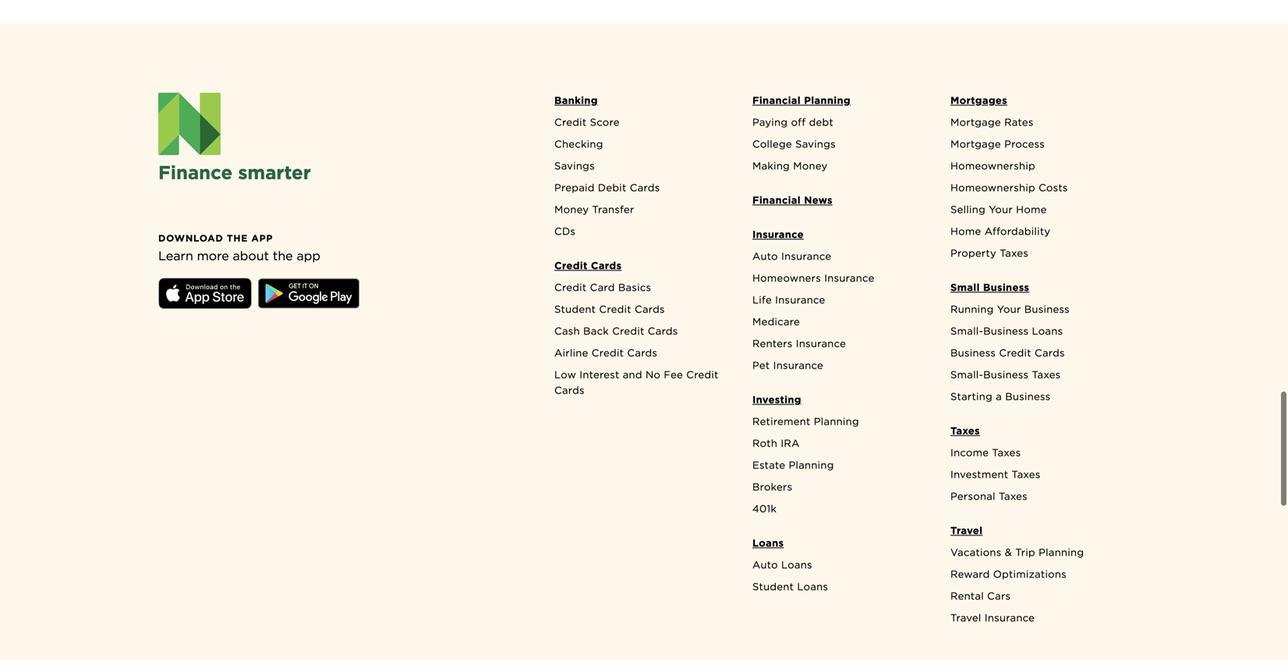 Task type: locate. For each thing, give the bounding box(es) containing it.
0 horizontal spatial home
[[951, 226, 982, 238]]

taxes down investment taxes
[[999, 491, 1028, 503]]

download
[[158, 233, 224, 244]]

1 vertical spatial financial
[[753, 194, 801, 206]]

reward optimizations link
[[943, 567, 1131, 589]]

app up about
[[252, 233, 273, 244]]

1 vertical spatial auto
[[753, 560, 779, 572]]

1 horizontal spatial home
[[1017, 204, 1048, 216]]

insurance for renters insurance
[[796, 338, 847, 350]]

auto for auto insurance
[[753, 251, 779, 263]]

income taxes link
[[943, 446, 1131, 467]]

1 horizontal spatial money
[[794, 160, 828, 172]]

cards down 'low'
[[555, 385, 585, 397]]

cds link
[[547, 224, 734, 246]]

1 vertical spatial app
[[297, 249, 321, 264]]

2 mortgage from the top
[[951, 138, 1002, 150]]

app up get it on google play image
[[297, 249, 321, 264]]

personal
[[951, 491, 996, 503]]

taxes down affordability
[[1000, 247, 1029, 260]]

costs
[[1039, 182, 1069, 194]]

optimizations
[[994, 569, 1067, 581]]

loans up auto loans at the bottom of the page
[[753, 538, 784, 550]]

small-business loans
[[951, 325, 1064, 338]]

taxes up income at bottom right
[[951, 425, 981, 437]]

your
[[990, 204, 1014, 216], [998, 304, 1022, 316]]

making money link
[[745, 158, 932, 180]]

0 vertical spatial money
[[794, 160, 828, 172]]

1 vertical spatial student
[[753, 581, 794, 593]]

running your business link
[[943, 302, 1131, 324]]

&
[[1005, 547, 1013, 559]]

insurance down auto insurance link
[[825, 272, 875, 284]]

auto
[[753, 251, 779, 263], [753, 560, 779, 572]]

rental cars link
[[943, 589, 1131, 611]]

your up small-business loans
[[998, 304, 1022, 316]]

your inside running your business link
[[998, 304, 1022, 316]]

business down business credit cards
[[984, 369, 1029, 381]]

0 vertical spatial homeownership
[[951, 160, 1036, 172]]

personal taxes
[[951, 491, 1028, 503]]

a
[[997, 391, 1003, 403]]

travel link
[[943, 524, 1131, 545]]

2 auto from the top
[[753, 560, 779, 572]]

your up 'home affordability'
[[990, 204, 1014, 216]]

smarter
[[238, 162, 311, 184]]

cards down savings link
[[630, 182, 660, 194]]

card
[[590, 282, 615, 294]]

property taxes link
[[943, 246, 1131, 268]]

1 vertical spatial your
[[998, 304, 1022, 316]]

low interest and no fee credit cards
[[555, 369, 719, 397]]

download the app learn more about the app
[[158, 233, 321, 264]]

insurance for pet insurance
[[774, 360, 824, 372]]

1 homeownership from the top
[[951, 160, 1036, 172]]

your for business
[[998, 304, 1022, 316]]

financial for financial news
[[753, 194, 801, 206]]

medicare
[[753, 316, 801, 328]]

pet insurance link
[[745, 358, 932, 380]]

0 horizontal spatial student
[[555, 304, 596, 316]]

money down the college savings
[[794, 160, 828, 172]]

0 vertical spatial the
[[227, 233, 248, 244]]

cars
[[988, 591, 1011, 603]]

1 mortgage from the top
[[951, 116, 1002, 128]]

homeownership down mortgage process
[[951, 160, 1036, 172]]

student
[[555, 304, 596, 316], [753, 581, 794, 593]]

cash
[[555, 325, 580, 338]]

home down selling
[[951, 226, 982, 238]]

0 vertical spatial auto
[[753, 251, 779, 263]]

student down auto loans at the bottom of the page
[[753, 581, 794, 593]]

taxes for personal taxes
[[999, 491, 1028, 503]]

1 auto from the top
[[753, 251, 779, 263]]

loans inside "link"
[[753, 538, 784, 550]]

pet
[[753, 360, 770, 372]]

pet insurance
[[753, 360, 824, 372]]

life insurance
[[753, 294, 826, 306]]

0 horizontal spatial the
[[227, 233, 248, 244]]

0 vertical spatial small-
[[951, 325, 984, 338]]

2 travel from the top
[[951, 613, 982, 625]]

planning down ira
[[789, 460, 835, 472]]

planning down investing link
[[814, 416, 860, 428]]

back
[[584, 325, 609, 338]]

rental cars
[[951, 591, 1011, 603]]

college savings
[[753, 138, 836, 150]]

1 vertical spatial the
[[273, 249, 293, 264]]

planning up debt
[[805, 95, 851, 107]]

credit right fee
[[687, 369, 719, 381]]

student for credit
[[555, 304, 596, 316]]

1 vertical spatial mortgage
[[951, 138, 1002, 150]]

taxes down business credit cards link
[[1033, 369, 1061, 381]]

brokers
[[753, 481, 793, 494]]

money transfer link
[[547, 202, 734, 224]]

1 vertical spatial small-
[[951, 369, 984, 381]]

2 homeownership from the top
[[951, 182, 1036, 194]]

making
[[753, 160, 790, 172]]

1 horizontal spatial student
[[753, 581, 794, 593]]

small
[[951, 282, 981, 294]]

insurance up homeowners insurance
[[782, 251, 832, 263]]

college
[[753, 138, 793, 150]]

off
[[792, 116, 806, 128]]

loans down running your business link
[[1033, 325, 1064, 338]]

1 vertical spatial homeownership
[[951, 182, 1036, 194]]

1 small- from the top
[[951, 325, 984, 338]]

savings up the prepaid
[[555, 160, 595, 172]]

the up learn more about the app link
[[227, 233, 248, 244]]

renters insurance link
[[745, 336, 932, 358]]

travel up vacations
[[951, 525, 983, 537]]

mortgage down mortgage rates
[[951, 138, 1002, 150]]

financial up paying
[[753, 95, 801, 107]]

1 vertical spatial home
[[951, 226, 982, 238]]

cards down cash back credit cards link
[[628, 347, 658, 359]]

0 vertical spatial financial
[[753, 95, 801, 107]]

property taxes
[[951, 247, 1029, 260]]

0 vertical spatial home
[[1017, 204, 1048, 216]]

2 small- from the top
[[951, 369, 984, 381]]

mortgage for mortgage rates
[[951, 116, 1002, 128]]

student up cash at the left
[[555, 304, 596, 316]]

cards up credit card basics
[[591, 260, 622, 272]]

homeowners
[[753, 272, 822, 284]]

0 vertical spatial travel
[[951, 525, 983, 537]]

insurance down "medicare" link
[[796, 338, 847, 350]]

homeownership link
[[943, 158, 1131, 180]]

travel insurance link
[[943, 611, 1131, 633]]

travel for travel
[[951, 525, 983, 537]]

vacations & trip planning link
[[943, 545, 1131, 567]]

insurance down cars
[[985, 613, 1035, 625]]

credit down small-business loans
[[1000, 347, 1032, 359]]

0 horizontal spatial money
[[555, 204, 589, 216]]

taxes inside 'link'
[[1012, 469, 1041, 481]]

auto up "homeowners"
[[753, 251, 779, 263]]

learn
[[158, 249, 193, 264]]

student loans link
[[745, 580, 932, 602]]

1 financial from the top
[[753, 95, 801, 107]]

travel down rental
[[951, 613, 982, 625]]

business down small-business taxes link
[[1006, 391, 1051, 403]]

loans down auto loans link
[[798, 581, 829, 593]]

0 horizontal spatial app
[[252, 233, 273, 244]]

0 vertical spatial savings
[[796, 138, 836, 150]]

financial down making
[[753, 194, 801, 206]]

money down the prepaid
[[555, 204, 589, 216]]

savings down debt
[[796, 138, 836, 150]]

small- up starting
[[951, 369, 984, 381]]

making money
[[753, 160, 828, 172]]

home affordability link
[[943, 224, 1131, 246]]

low
[[555, 369, 577, 381]]

insurance down homeowners insurance
[[776, 294, 826, 306]]

mortgage down mortgages
[[951, 116, 1002, 128]]

1 vertical spatial travel
[[951, 613, 982, 625]]

business
[[984, 282, 1030, 294], [1025, 304, 1070, 316], [984, 325, 1029, 338], [951, 347, 997, 359], [984, 369, 1029, 381], [1006, 391, 1051, 403]]

credit score
[[555, 116, 620, 128]]

taxes link
[[943, 424, 1131, 446]]

auto up the student loans in the bottom of the page
[[753, 560, 779, 572]]

0 vertical spatial your
[[990, 204, 1014, 216]]

learn more about the app link
[[158, 249, 321, 264]]

small-
[[951, 325, 984, 338], [951, 369, 984, 381]]

roth
[[753, 438, 778, 450]]

mortgages link
[[943, 93, 1131, 115]]

running your business
[[951, 304, 1070, 316]]

1 vertical spatial money
[[555, 204, 589, 216]]

0 vertical spatial app
[[252, 233, 273, 244]]

investing link
[[745, 393, 932, 414]]

small- down running
[[951, 325, 984, 338]]

1 travel from the top
[[951, 525, 983, 537]]

business up running your business
[[984, 282, 1030, 294]]

taxes down income taxes "link"
[[1012, 469, 1041, 481]]

the
[[227, 233, 248, 244], [273, 249, 293, 264]]

news
[[805, 194, 833, 206]]

insurance
[[753, 229, 804, 241], [782, 251, 832, 263], [825, 272, 875, 284], [776, 294, 826, 306], [796, 338, 847, 350], [774, 360, 824, 372], [985, 613, 1035, 625]]

vacations & trip planning
[[951, 547, 1085, 559]]

0 vertical spatial mortgage
[[951, 116, 1002, 128]]

planning
[[805, 95, 851, 107], [814, 416, 860, 428], [789, 460, 835, 472], [1039, 547, 1085, 559]]

mortgages
[[951, 95, 1008, 107]]

your for home
[[990, 204, 1014, 216]]

cards down student credit cards link
[[648, 325, 678, 338]]

0 vertical spatial student
[[555, 304, 596, 316]]

credit down student credit cards link
[[613, 325, 645, 338]]

financial for financial planning
[[753, 95, 801, 107]]

vacations
[[951, 547, 1002, 559]]

fee
[[664, 369, 684, 381]]

mortgage process link
[[943, 137, 1131, 158]]

2 financial from the top
[[753, 194, 801, 206]]

starting
[[951, 391, 993, 403]]

loans up the student loans in the bottom of the page
[[782, 560, 813, 572]]

your inside selling your home link
[[990, 204, 1014, 216]]

credit down banking
[[555, 116, 587, 128]]

small-business taxes
[[951, 369, 1061, 381]]

student credit cards link
[[547, 302, 734, 324]]

insurance for life insurance
[[776, 294, 826, 306]]

401k link
[[745, 502, 932, 524]]

travel insurance
[[951, 613, 1035, 625]]

insurance up the auto insurance
[[753, 229, 804, 241]]

estate planning
[[753, 460, 835, 472]]

retirement planning
[[753, 416, 860, 428]]

homeownership costs link
[[943, 180, 1131, 202]]

0 horizontal spatial savings
[[555, 160, 595, 172]]

home down homeownership costs link
[[1017, 204, 1048, 216]]

credit card basics link
[[547, 280, 734, 302]]

taxes for investment taxes
[[1012, 469, 1041, 481]]

taxes up investment taxes
[[993, 447, 1022, 459]]

finance smarter
[[158, 162, 311, 184]]

taxes inside "link"
[[993, 447, 1022, 459]]

credit up cash back credit cards
[[600, 304, 632, 316]]

homeownership up selling your home
[[951, 182, 1036, 194]]

running
[[951, 304, 994, 316]]

the right about
[[273, 249, 293, 264]]

insurance down renters insurance
[[774, 360, 824, 372]]



Task type: describe. For each thing, give the bounding box(es) containing it.
homeownership for homeownership
[[951, 160, 1036, 172]]

401k
[[753, 503, 777, 515]]

roth ira link
[[745, 436, 932, 458]]

roth ira
[[753, 438, 800, 450]]

insurance for homeowners insurance
[[825, 272, 875, 284]]

selling your home link
[[943, 202, 1131, 224]]

1 horizontal spatial app
[[297, 249, 321, 264]]

income taxes
[[951, 447, 1022, 459]]

financial planning link
[[745, 93, 932, 115]]

insurance link
[[745, 227, 932, 249]]

1 vertical spatial savings
[[555, 160, 595, 172]]

interest
[[580, 369, 620, 381]]

no
[[646, 369, 661, 381]]

small- for small-business loans
[[951, 325, 984, 338]]

student for auto
[[753, 581, 794, 593]]

income
[[951, 447, 990, 459]]

planning for financial planning
[[805, 95, 851, 107]]

auto insurance link
[[745, 249, 932, 271]]

retirement planning link
[[745, 414, 932, 436]]

financial planning
[[753, 95, 851, 107]]

money transfer
[[555, 204, 635, 216]]

1 horizontal spatial the
[[273, 249, 293, 264]]

business credit cards link
[[943, 346, 1131, 368]]

1 horizontal spatial savings
[[796, 138, 836, 150]]

mortgage rates
[[951, 116, 1034, 128]]

small-business loans link
[[943, 324, 1131, 346]]

starting a business link
[[943, 389, 1131, 411]]

personal taxes link
[[943, 489, 1131, 511]]

process
[[1005, 138, 1046, 150]]

homeownership for homeownership costs
[[951, 182, 1036, 194]]

selling your home
[[951, 204, 1048, 216]]

money inside "link"
[[555, 204, 589, 216]]

credit up 'interest'
[[592, 347, 624, 359]]

ira
[[781, 438, 800, 450]]

auto for auto loans
[[753, 560, 779, 572]]

retirement
[[753, 416, 811, 428]]

prepaid debit cards link
[[547, 180, 734, 202]]

credit inside low interest and no fee credit cards
[[687, 369, 719, 381]]

renters insurance
[[753, 338, 847, 350]]

get it on google play image
[[258, 278, 360, 309]]

banking link
[[547, 93, 734, 115]]

homeowners insurance
[[753, 272, 875, 284]]

banking
[[555, 95, 598, 107]]

insurance for travel insurance
[[985, 613, 1035, 625]]

student loans
[[753, 581, 829, 593]]

score
[[590, 116, 620, 128]]

investment taxes
[[951, 469, 1041, 481]]

estate
[[753, 460, 786, 472]]

small- for small-business taxes
[[951, 369, 984, 381]]

business up small-business taxes
[[951, 347, 997, 359]]

cash back credit cards
[[555, 325, 678, 338]]

credit score link
[[547, 115, 734, 137]]

cards inside low interest and no fee credit cards
[[555, 385, 585, 397]]

brokers link
[[745, 480, 932, 502]]

taxes for income taxes
[[993, 447, 1022, 459]]

insurance for auto insurance
[[782, 251, 832, 263]]

auto insurance
[[753, 251, 832, 263]]

debit
[[598, 182, 627, 194]]

starting a business
[[951, 391, 1051, 403]]

financial news link
[[745, 193, 932, 215]]

travel for travel insurance
[[951, 613, 982, 625]]

credit cards link
[[547, 258, 734, 280]]

estate planning link
[[745, 458, 932, 480]]

low interest and no fee credit cards link
[[547, 368, 734, 405]]

transfer
[[593, 204, 635, 216]]

rates
[[1005, 116, 1034, 128]]

cards down the small-business loans link
[[1035, 347, 1066, 359]]

taxes for property taxes
[[1000, 247, 1029, 260]]

business down small business link
[[1025, 304, 1070, 316]]

debt
[[810, 116, 834, 128]]

mortgage rates link
[[943, 115, 1131, 137]]

planning for estate planning
[[789, 460, 835, 472]]

business credit cards
[[951, 347, 1066, 359]]

small business link
[[943, 280, 1131, 302]]

cds
[[555, 226, 576, 238]]

download on the app store image
[[158, 278, 252, 309]]

planning down travel link
[[1039, 547, 1085, 559]]

prepaid debit cards
[[555, 182, 660, 194]]

investment taxes link
[[943, 467, 1131, 489]]

basics
[[619, 282, 652, 294]]

college savings link
[[745, 137, 932, 158]]

home affordability
[[951, 226, 1051, 238]]

mortgage for mortgage process
[[951, 138, 1002, 150]]

financial news
[[753, 194, 833, 206]]

prepaid
[[555, 182, 595, 194]]

planning for retirement planning
[[814, 416, 860, 428]]

mortgage process
[[951, 138, 1046, 150]]

nerdwallet home page image
[[158, 93, 221, 155]]

selling
[[951, 204, 986, 216]]

more
[[197, 249, 229, 264]]

airline
[[555, 347, 589, 359]]

credit down credit cards
[[555, 282, 587, 294]]

credit down cds
[[555, 260, 588, 272]]

credit card basics
[[555, 282, 652, 294]]

reward
[[951, 569, 991, 581]]

paying off debt link
[[745, 115, 932, 137]]

business up business credit cards
[[984, 325, 1029, 338]]

property
[[951, 247, 997, 260]]

cards down credit card basics link
[[635, 304, 665, 316]]

small business
[[951, 282, 1030, 294]]

checking link
[[547, 137, 734, 158]]

auto loans
[[753, 560, 813, 572]]

rental
[[951, 591, 985, 603]]

affordability
[[985, 226, 1051, 238]]



Task type: vqa. For each thing, say whether or not it's contained in the screenshot.
TAXES associated with Investment Taxes
yes



